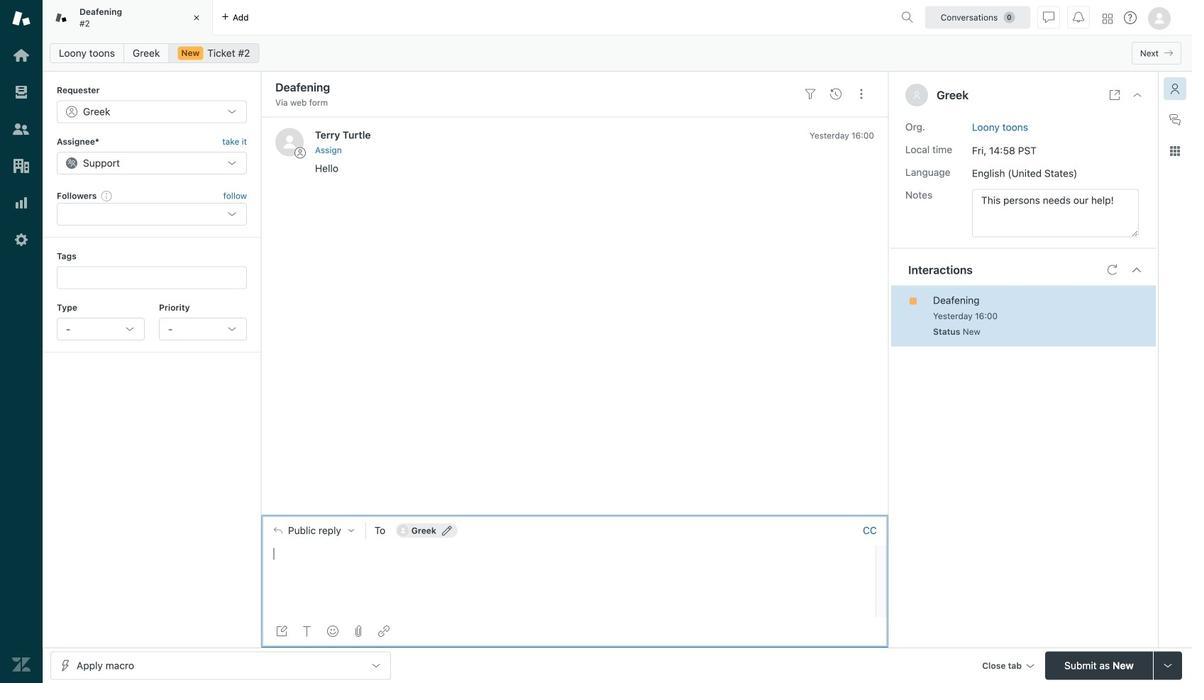 Task type: describe. For each thing, give the bounding box(es) containing it.
organizations image
[[12, 157, 31, 175]]

add attachment image
[[353, 626, 364, 637]]

events image
[[831, 89, 842, 100]]

format text image
[[302, 626, 313, 637]]

zendesk products image
[[1103, 14, 1113, 24]]

reporting image
[[12, 194, 31, 212]]

add link (cmd k) image
[[378, 626, 390, 637]]

admin image
[[12, 231, 31, 249]]

main element
[[0, 0, 43, 684]]

0 horizontal spatial yesterday 16:00 text field
[[810, 131, 875, 140]]

info on adding followers image
[[101, 190, 112, 202]]

draft mode image
[[276, 626, 287, 637]]

customer context image
[[1170, 83, 1181, 94]]

zendesk support image
[[12, 9, 31, 28]]

button displays agent's chat status as invisible. image
[[1043, 12, 1055, 23]]

secondary element
[[43, 39, 1193, 67]]



Task type: locate. For each thing, give the bounding box(es) containing it.
close image inside tabs tab list
[[190, 11, 204, 25]]

apps image
[[1170, 146, 1181, 157]]

tabs tab list
[[43, 0, 896, 35]]

None text field
[[972, 189, 1139, 237]]

customers image
[[12, 120, 31, 138]]

Public reply composer text field
[[268, 546, 872, 576]]

hide composer image
[[569, 510, 581, 521]]

1 horizontal spatial yesterday 16:00 text field
[[933, 311, 998, 321]]

zendesk image
[[12, 656, 31, 674]]

close image
[[190, 11, 204, 25], [1132, 89, 1144, 101]]

notifications image
[[1073, 12, 1085, 23]]

1 vertical spatial yesterday 16:00 text field
[[933, 311, 998, 321]]

0 vertical spatial yesterday 16:00 text field
[[810, 131, 875, 140]]

1 horizontal spatial close image
[[1132, 89, 1144, 101]]

0 horizontal spatial close image
[[190, 11, 204, 25]]

Subject field
[[273, 79, 795, 96]]

insert emojis image
[[327, 626, 339, 637]]

get help image
[[1124, 11, 1137, 24]]

tab
[[43, 0, 213, 35]]

edit user image
[[442, 526, 452, 536]]

Yesterday 16:00 text field
[[810, 131, 875, 140], [933, 311, 998, 321]]

0 vertical spatial close image
[[190, 11, 204, 25]]

displays possible ticket submission types image
[[1163, 660, 1174, 672]]

get started image
[[12, 46, 31, 65]]

views image
[[12, 83, 31, 102]]

ticket actions image
[[856, 89, 867, 100]]

view more details image
[[1109, 89, 1121, 101]]

user image
[[913, 91, 921, 99], [914, 92, 920, 99]]

1 vertical spatial close image
[[1132, 89, 1144, 101]]

filter image
[[805, 89, 816, 100]]

avatar image
[[275, 128, 304, 156]]



Task type: vqa. For each thing, say whether or not it's contained in the screenshot.
TICKET ACTIONS image at the right of the page
yes



